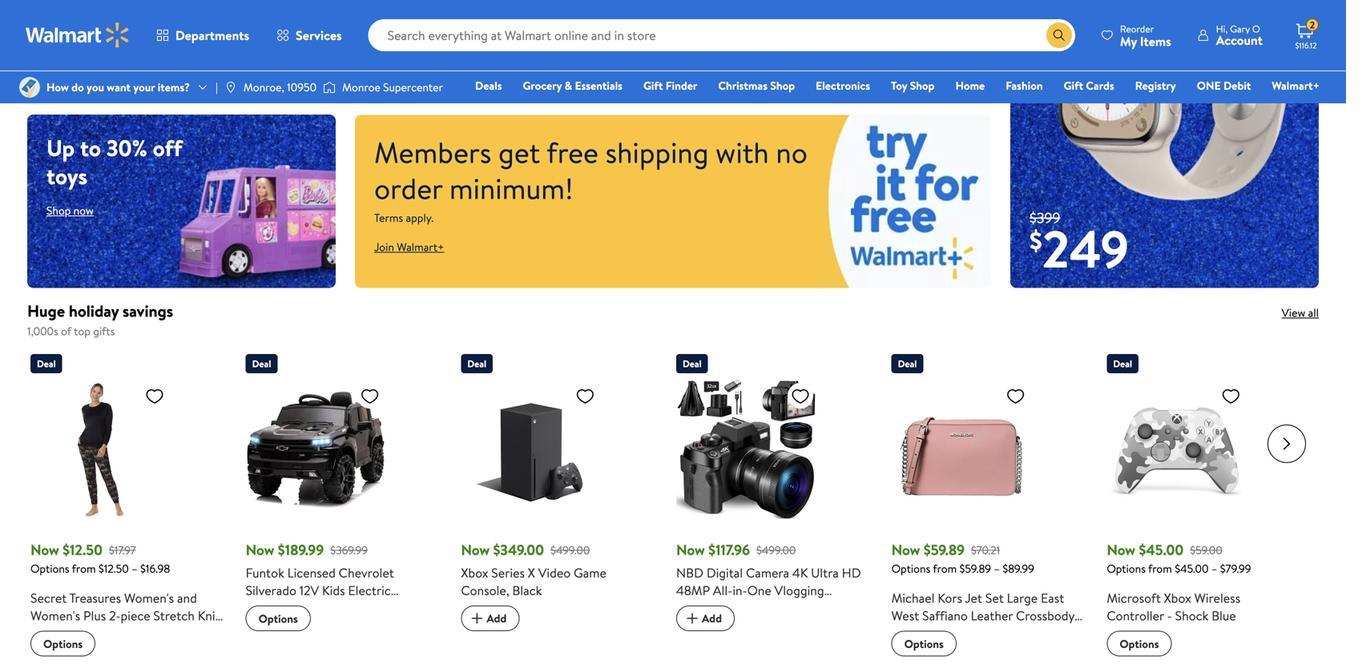 Task type: locate. For each thing, give the bounding box(es) containing it.
2 horizontal spatial  image
[[323, 79, 336, 95]]

2-
[[109, 607, 121, 625]]

michael kors jet set large east west saffiano leather crossbody bag primrose image
[[892, 380, 1032, 520]]

now for $189.99
[[246, 540, 274, 560]]

and right top
[[92, 625, 112, 642]]

$499.00 up video
[[550, 542, 590, 558]]

1 horizontal spatial  image
[[224, 81, 237, 94]]

add down console,
[[487, 611, 507, 626]]

0 horizontal spatial &
[[339, 617, 347, 635]]

hi,
[[1216, 22, 1228, 36]]

$59.89 left $70.21
[[924, 540, 965, 560]]

Search search field
[[368, 19, 1075, 51]]

0 vertical spatial set
[[985, 589, 1004, 607]]

0 horizontal spatial walmart+
[[397, 239, 444, 255]]

product group
[[30, 348, 223, 657], [246, 348, 439, 657], [461, 348, 654, 657], [676, 348, 869, 657], [892, 348, 1084, 657], [1107, 348, 1300, 657]]

– left $89.99
[[994, 561, 1000, 577]]

game
[[574, 564, 607, 582]]

1 horizontal spatial and
[[177, 589, 197, 607]]

black down 'powered'
[[246, 635, 275, 652]]

0 horizontal spatial women's
[[30, 607, 80, 625]]

1 vertical spatial &
[[339, 617, 347, 635]]

 image for how do you want your items?
[[19, 77, 40, 98]]

4 now from the left
[[676, 540, 705, 560]]

off
[[153, 132, 182, 163]]

& right grocery
[[565, 78, 572, 93]]

now inside now $349.00 $499.00 xbox series x video game console, black
[[461, 540, 490, 560]]

2 $499.00 from the left
[[756, 542, 796, 558]]

1 $499.00 from the left
[[550, 542, 590, 558]]

women's down $16.98
[[124, 589, 174, 607]]

now inside now $45.00 $59.00 options from $45.00 – $79.99
[[1107, 540, 1136, 560]]

search icon image
[[1053, 29, 1066, 42]]

gary
[[1230, 22, 1250, 36]]

from for $12.50
[[72, 561, 96, 577]]

funtok licensed chevrolet silverado 12v kids electric powered ride on toy car with remote control & music player, black image
[[246, 380, 386, 520]]

1 horizontal spatial $499.00
[[756, 542, 796, 558]]

add to cart image down console,
[[467, 609, 487, 628]]

 image for monroe supercenter
[[323, 79, 336, 95]]

with inside now $189.99 $369.99 funtok licensed chevrolet silverado 12v kids electric powered ride on toy car with remote control & music player, black
[[387, 599, 411, 617]]

microsoft
[[1107, 589, 1161, 607]]

1 gift from the left
[[643, 78, 663, 93]]

 image left the how
[[19, 77, 40, 98]]

add to favorites list, xbox series x video game console, black image
[[576, 386, 595, 406]]

from up kors
[[933, 561, 957, 577]]

0 horizontal spatial add to cart image
[[467, 609, 487, 628]]

options down secret
[[43, 636, 83, 652]]

add button down 48mp
[[676, 606, 735, 631]]

xbox inside microsoft xbox wireless controller - shock blue
[[1164, 589, 1191, 607]]

gifts
[[93, 323, 115, 339]]

camera down nbd
[[676, 599, 720, 617]]

controller
[[1107, 607, 1164, 625]]

toy right on
[[342, 599, 361, 617]]

items?
[[158, 79, 190, 95]]

4 product group from the left
[[676, 348, 869, 657]]

from inside the 'now $59.89 $70.21 options from $59.89 – $89.99'
[[933, 561, 957, 577]]

top
[[69, 625, 89, 642]]

2 horizontal spatial and
[[771, 617, 791, 635]]

$59.89 down $70.21
[[960, 561, 991, 577]]

options link
[[246, 606, 311, 631], [30, 631, 95, 657], [892, 631, 957, 657], [1107, 631, 1172, 657]]

shop now link
[[46, 203, 94, 218]]

0 vertical spatial xbox
[[461, 564, 488, 582]]

now $349.00 $499.00 xbox series x video game console, black
[[461, 540, 607, 599]]

– inside the 'now $59.89 $70.21 options from $59.89 – $89.99'
[[994, 561, 1000, 577]]

velour
[[30, 625, 66, 642]]

now up microsoft
[[1107, 540, 1136, 560]]

video
[[538, 564, 571, 582]]

2 horizontal spatial shop
[[910, 78, 935, 93]]

1 add from the left
[[487, 611, 507, 626]]

4k
[[792, 564, 808, 582]]

$17.97
[[109, 542, 136, 558]]

options link for now $12.50
[[30, 631, 95, 657]]

now up nbd
[[676, 540, 705, 560]]

from up "treasures"
[[72, 561, 96, 577]]

home link
[[948, 77, 992, 94]]

2 – from the left
[[994, 561, 1000, 577]]

0 horizontal spatial gift
[[643, 78, 663, 93]]

1 vertical spatial set
[[156, 625, 174, 642]]

and left 3"
[[771, 617, 791, 635]]

debit
[[1224, 78, 1251, 93]]

from inside now $45.00 $59.00 options from $45.00 – $79.99
[[1148, 561, 1172, 577]]

from
[[72, 561, 96, 577], [933, 561, 957, 577], [1148, 561, 1172, 577]]

gift left finder
[[643, 78, 663, 93]]

set right jogger
[[156, 625, 174, 642]]

1 horizontal spatial from
[[933, 561, 957, 577]]

– inside now $45.00 $59.00 options from $45.00 – $79.99
[[1211, 561, 1218, 577]]

1 horizontal spatial women's
[[124, 589, 174, 607]]

now for $59.89
[[892, 540, 920, 560]]

2 deal from the left
[[252, 357, 271, 371]]

women's left plus
[[30, 607, 80, 625]]

1 add button from the left
[[461, 606, 520, 631]]

shop right christmas
[[770, 78, 795, 93]]

2 add to cart image from the left
[[683, 609, 702, 628]]

with for now $117.96
[[723, 599, 746, 617]]

now up secret
[[30, 540, 59, 560]]

3 deal from the left
[[467, 357, 486, 371]]

black
[[512, 582, 542, 599], [246, 635, 275, 652]]

deal for now $117.96
[[683, 357, 702, 371]]

add to cart image down 48mp
[[683, 609, 702, 628]]

up
[[46, 132, 75, 163]]

– for now $45.00
[[1211, 561, 1218, 577]]

gift inside "gift cards" link
[[1064, 78, 1083, 93]]

0 horizontal spatial $499.00
[[550, 542, 590, 558]]

add to favorites list, secret treasures women's and women's plus 2-piece stretch knit velour top and jogger set image
[[145, 386, 164, 406]]

add down "all-"
[[702, 611, 722, 626]]

east
[[1041, 589, 1064, 607]]

0 vertical spatial camera
[[746, 564, 789, 582]]

now inside the now $12.50 $17.97 options from $12.50 – $16.98
[[30, 540, 59, 560]]

1 horizontal spatial walmart+
[[1272, 78, 1320, 93]]

and left knit
[[177, 589, 197, 607]]

add to cart image
[[467, 609, 487, 628], [683, 609, 702, 628]]

shop now
[[46, 203, 94, 218]]

registry link
[[1128, 77, 1183, 94]]

0 horizontal spatial shop
[[46, 203, 71, 218]]

kids
[[322, 582, 345, 599]]

2 now from the left
[[246, 540, 274, 560]]

one
[[747, 582, 772, 599]]

registry
[[1135, 78, 1176, 93]]

options link down plus
[[30, 631, 95, 657]]

1 horizontal spatial gift
[[1064, 78, 1083, 93]]

options up michael
[[892, 561, 930, 577]]

2 gift from the left
[[1064, 78, 1083, 93]]

deal for now $45.00
[[1113, 357, 1132, 371]]

join
[[374, 239, 394, 255]]

gift
[[643, 78, 663, 93], [1064, 78, 1083, 93]]

add to cart image for now $117.96
[[683, 609, 702, 628]]

5 deal from the left
[[898, 357, 917, 371]]

6 now from the left
[[1107, 540, 1136, 560]]

$12.50 left the $17.97 on the bottom left
[[63, 540, 103, 560]]

1 vertical spatial black
[[246, 635, 275, 652]]

1 add to cart image from the left
[[467, 609, 487, 628]]

0 vertical spatial walmart+
[[1272, 78, 1320, 93]]

add
[[487, 611, 507, 626], [702, 611, 722, 626]]

shop for christmas shop
[[770, 78, 795, 93]]

microsoft xbox wireless controller - shock blue
[[1107, 589, 1241, 625]]

options up secret
[[30, 561, 69, 577]]

add button for $117.96
[[676, 606, 735, 631]]

3 product group from the left
[[461, 348, 654, 657]]

3 now from the left
[[461, 540, 490, 560]]

hi, gary o account
[[1216, 22, 1263, 49]]

gift finder
[[643, 78, 697, 93]]

 image for monroe, 10950
[[224, 81, 237, 94]]

1 horizontal spatial –
[[994, 561, 1000, 577]]

now for $349.00
[[461, 540, 490, 560]]

deal for now $59.89
[[898, 357, 917, 371]]

5 now from the left
[[892, 540, 920, 560]]

finder
[[666, 78, 697, 93]]

2 add from the left
[[702, 611, 722, 626]]

o
[[1252, 22, 1260, 36]]

wide
[[750, 599, 778, 617]]

Walmart Site-Wide search field
[[368, 19, 1075, 51]]

1 horizontal spatial toy
[[891, 78, 907, 93]]

saffiano
[[922, 607, 968, 625]]

options down west at the right
[[904, 636, 944, 652]]

set right jet
[[985, 589, 1004, 607]]

services button
[[263, 16, 355, 54]]

1 now from the left
[[30, 540, 59, 560]]

-
[[1167, 607, 1172, 625]]

 image right |
[[224, 81, 237, 94]]

crossbody
[[1016, 607, 1075, 625]]

1 horizontal spatial add to cart image
[[683, 609, 702, 628]]

digital down '$117.96'
[[707, 564, 743, 582]]

walmart+ link
[[1265, 77, 1327, 94]]

0 horizontal spatial camera
[[676, 599, 720, 617]]

treasures
[[69, 589, 121, 607]]

toy right electronics
[[891, 78, 907, 93]]

product group containing now $45.00
[[1107, 348, 1300, 657]]

249
[[1042, 213, 1129, 284]]

1 horizontal spatial &
[[565, 78, 572, 93]]

0 vertical spatial $45.00
[[1139, 540, 1184, 560]]

1 horizontal spatial shop
[[770, 78, 795, 93]]

black down $349.00
[[512, 582, 542, 599]]

product group containing now $349.00
[[461, 348, 654, 657]]

1 horizontal spatial add button
[[676, 606, 735, 631]]

toy
[[891, 78, 907, 93], [342, 599, 361, 617]]

walmart image
[[26, 22, 130, 48]]

deal for now $189.99
[[252, 357, 271, 371]]

now inside the 'now $59.89 $70.21 options from $59.89 – $89.99'
[[892, 540, 920, 560]]

4 deal from the left
[[683, 357, 702, 371]]

product group containing now $189.99
[[246, 348, 439, 657]]

now
[[74, 203, 94, 218]]

6 product group from the left
[[1107, 348, 1300, 657]]

gift inside gift finder link
[[643, 78, 663, 93]]

6 deal from the left
[[1113, 357, 1132, 371]]

1 horizontal spatial set
[[985, 589, 1004, 607]]

digital down 48mp
[[676, 617, 713, 635]]

from inside the now $12.50 $17.97 options from $12.50 – $16.98
[[72, 561, 96, 577]]

order
[[374, 168, 443, 208]]

2 add button from the left
[[676, 606, 735, 631]]

12v
[[300, 582, 319, 599]]

black inside now $189.99 $369.99 funtok licensed chevrolet silverado 12v kids electric powered ride on toy car with remote control & music player, black
[[246, 635, 275, 652]]

huge holiday savings 1,000s of top gifts
[[27, 300, 173, 339]]

with left 'wide'
[[723, 599, 746, 617]]

on
[[325, 599, 339, 617]]

0 horizontal spatial toy
[[342, 599, 361, 617]]

1 vertical spatial toy
[[342, 599, 361, 617]]

$12.50 down the $17.97 on the bottom left
[[98, 561, 129, 577]]

options down controller
[[1120, 636, 1159, 652]]

gift left cards
[[1064, 78, 1083, 93]]

primrose
[[916, 625, 966, 642]]

large
[[1007, 589, 1038, 607]]

now up michael
[[892, 540, 920, 560]]

with inside now $117.96 $499.00 nbd digital camera 4k ultra hd 48mp all-in-one vlogging camera with wide angle lens, digital zoom 16x and 3" screen
[[723, 599, 746, 617]]

0 horizontal spatial add
[[487, 611, 507, 626]]

product group containing now $59.89
[[892, 348, 1084, 657]]

shop left home in the right of the page
[[910, 78, 935, 93]]

deals
[[475, 78, 502, 93]]

0 horizontal spatial xbox
[[461, 564, 488, 582]]

0 horizontal spatial set
[[156, 625, 174, 642]]

walmart+ down the $116.12
[[1272, 78, 1320, 93]]

options link for now $59.89
[[892, 631, 957, 657]]

with right "car"
[[387, 599, 411, 617]]

now inside now $117.96 $499.00 nbd digital camera 4k ultra hd 48mp all-in-one vlogging camera with wide angle lens, digital zoom 16x and 3" screen
[[676, 540, 705, 560]]

with
[[716, 132, 769, 172], [387, 599, 411, 617], [723, 599, 746, 617]]

secret treasures women's and women's plus 2-piece stretch knit velour top and jogger set image
[[30, 380, 171, 520]]

xbox inside now $349.00 $499.00 xbox series x video game console, black
[[461, 564, 488, 582]]

 image right 10950
[[323, 79, 336, 95]]

0 horizontal spatial from
[[72, 561, 96, 577]]

xbox left series
[[461, 564, 488, 582]]

2 from from the left
[[933, 561, 957, 577]]

1 from from the left
[[72, 561, 96, 577]]

2 product group from the left
[[246, 348, 439, 657]]

account
[[1216, 31, 1263, 49]]

2 horizontal spatial –
[[1211, 561, 1218, 577]]

secret treasures women's and women's plus 2-piece stretch knit velour top and jogger set options
[[30, 589, 220, 652]]

from up microsoft
[[1148, 561, 1172, 577]]

and inside now $117.96 $499.00 nbd digital camera 4k ultra hd 48mp all-in-one vlogging camera with wide angle lens, digital zoom 16x and 3" screen
[[771, 617, 791, 635]]

1 horizontal spatial add
[[702, 611, 722, 626]]

now up console,
[[461, 540, 490, 560]]

options inside the 'now $59.89 $70.21 options from $59.89 – $89.99'
[[892, 561, 930, 577]]

now inside now $189.99 $369.99 funtok licensed chevrolet silverado 12v kids electric powered ride on toy car with remote control & music player, black
[[246, 540, 274, 560]]

walmart+ down apply.
[[397, 239, 444, 255]]

departments button
[[143, 16, 263, 54]]

from for $45.00
[[1148, 561, 1172, 577]]

deal for now $349.00
[[467, 357, 486, 371]]

xbox left wireless
[[1164, 589, 1191, 607]]

3 – from the left
[[1211, 561, 1218, 577]]

from for $59.89
[[933, 561, 957, 577]]

$45.00 down '$59.00'
[[1175, 561, 1209, 577]]

0 vertical spatial black
[[512, 582, 542, 599]]

options link down west at the right
[[892, 631, 957, 657]]

product group containing now $117.96
[[676, 348, 869, 657]]

– for now $59.89
[[994, 561, 1000, 577]]

with inside members get free shipping with no order minimum! terms apply.
[[716, 132, 769, 172]]

$16.98
[[140, 561, 170, 577]]

$45.00 left '$59.00'
[[1139, 540, 1184, 560]]

my
[[1120, 32, 1137, 50]]

1 horizontal spatial black
[[512, 582, 542, 599]]

now for $117.96
[[676, 540, 705, 560]]

1 deal from the left
[[37, 357, 56, 371]]

5 product group from the left
[[892, 348, 1084, 657]]

0 vertical spatial $12.50
[[63, 540, 103, 560]]

& left music
[[339, 617, 347, 635]]

options up microsoft
[[1107, 561, 1146, 577]]

1 vertical spatial camera
[[676, 599, 720, 617]]

christmas shop
[[718, 78, 795, 93]]

0 horizontal spatial add button
[[461, 606, 520, 631]]

shipping
[[605, 132, 709, 172]]

apply.
[[406, 210, 434, 226]]

0 horizontal spatial and
[[92, 625, 112, 642]]

0 horizontal spatial –
[[131, 561, 138, 577]]

$499.00 up 4k at the bottom of page
[[756, 542, 796, 558]]

minimum!
[[449, 168, 573, 208]]

add to favorites list, funtok licensed chevrolet silverado 12v kids electric powered ride on toy car with remote control & music player, black image
[[360, 386, 380, 406]]

& inside now $189.99 $369.99 funtok licensed chevrolet silverado 12v kids electric powered ride on toy car with remote control & music player, black
[[339, 617, 347, 635]]

xbox series x video game console, black image
[[461, 380, 601, 520]]

2 horizontal spatial from
[[1148, 561, 1172, 577]]

0 horizontal spatial  image
[[19, 77, 40, 98]]

options
[[30, 561, 69, 577], [892, 561, 930, 577], [1107, 561, 1146, 577], [259, 611, 298, 626], [43, 636, 83, 652], [904, 636, 944, 652], [1120, 636, 1159, 652]]

1 horizontal spatial xbox
[[1164, 589, 1191, 607]]

options inside now $45.00 $59.00 options from $45.00 – $79.99
[[1107, 561, 1146, 577]]

 image
[[19, 77, 40, 98], [323, 79, 336, 95], [224, 81, 237, 94]]

join walmart+
[[374, 239, 444, 255]]

now up funtok
[[246, 540, 274, 560]]

– inside the now $12.50 $17.97 options from $12.50 – $16.98
[[131, 561, 138, 577]]

lens,
[[816, 599, 844, 617]]

1 vertical spatial $45.00
[[1175, 561, 1209, 577]]

1 product group from the left
[[30, 348, 223, 657]]

jogger
[[115, 625, 153, 642]]

stretch
[[153, 607, 195, 625]]

$499.00 inside now $117.96 $499.00 nbd digital camera 4k ultra hd 48mp all-in-one vlogging camera with wide angle lens, digital zoom 16x and 3" screen
[[756, 542, 796, 558]]

1 vertical spatial xbox
[[1164, 589, 1191, 607]]

camera left 4k at the bottom of page
[[746, 564, 789, 582]]

toy shop
[[891, 78, 935, 93]]

1 – from the left
[[131, 561, 138, 577]]

0 horizontal spatial black
[[246, 635, 275, 652]]

options down silverado
[[259, 611, 298, 626]]

30%
[[106, 132, 147, 163]]

$59.00
[[1190, 542, 1223, 558]]

now $12.50 $17.97 options from $12.50 – $16.98
[[30, 540, 170, 577]]

now $117.96 $499.00 nbd digital camera 4k ultra hd 48mp all-in-one vlogging camera with wide angle lens, digital zoom 16x and 3" screen
[[676, 540, 861, 635]]

services
[[296, 26, 342, 44]]

gift for gift finder
[[643, 78, 663, 93]]

add button down console,
[[461, 606, 520, 631]]

options link down controller
[[1107, 631, 1172, 657]]

ride
[[297, 599, 322, 617]]

$45.00
[[1139, 540, 1184, 560], [1175, 561, 1209, 577]]

with left no
[[716, 132, 769, 172]]

options inside michael kors jet set large east west saffiano leather crossbody bag primrose options
[[904, 636, 944, 652]]

3 from from the left
[[1148, 561, 1172, 577]]

shop left now
[[46, 203, 71, 218]]

– down '$59.00'
[[1211, 561, 1218, 577]]

0 vertical spatial toy
[[891, 78, 907, 93]]

– left $16.98
[[131, 561, 138, 577]]

fashion
[[1006, 78, 1043, 93]]

view
[[1282, 305, 1306, 321]]

$499.00 inside now $349.00 $499.00 xbox series x video game console, black
[[550, 542, 590, 558]]



Task type: describe. For each thing, give the bounding box(es) containing it.
reorder
[[1120, 22, 1154, 36]]

gift cards
[[1064, 78, 1114, 93]]

electric
[[348, 582, 391, 599]]

fashion link
[[999, 77, 1050, 94]]

product group containing now $12.50
[[30, 348, 223, 657]]

one
[[1197, 78, 1221, 93]]

one debit
[[1197, 78, 1251, 93]]

grocery & essentials link
[[516, 77, 630, 94]]

options link down silverado
[[246, 606, 311, 631]]

was dollar $399, now dollar 249 group
[[1010, 208, 1129, 288]]

add to cart image for now $349.00
[[467, 609, 487, 628]]

monroe
[[342, 79, 380, 95]]

ultra
[[811, 564, 839, 582]]

members
[[374, 132, 492, 172]]

want
[[107, 79, 131, 95]]

1 horizontal spatial camera
[[746, 564, 789, 582]]

add to favorites list, michael kors jet set large east west saffiano leather crossbody bag primrose image
[[1006, 386, 1025, 406]]

vlogging
[[775, 582, 824, 599]]

console,
[[461, 582, 509, 599]]

how do you want your items?
[[46, 79, 190, 95]]

grocery & essentials
[[523, 78, 623, 93]]

screen
[[808, 617, 846, 635]]

of
[[61, 323, 71, 339]]

$70.21
[[971, 542, 1000, 558]]

wireless
[[1195, 589, 1241, 607]]

angle
[[781, 599, 813, 617]]

electronics link
[[809, 77, 877, 94]]

shop for toy shop
[[910, 78, 935, 93]]

$117.96
[[708, 540, 750, 560]]

add button for $349.00
[[461, 606, 520, 631]]

x
[[528, 564, 535, 582]]

view all
[[1282, 305, 1319, 321]]

$
[[1030, 223, 1042, 258]]

options link for now $45.00
[[1107, 631, 1172, 657]]

west
[[892, 607, 919, 625]]

options inside the now $12.50 $17.97 options from $12.50 – $16.98
[[30, 561, 69, 577]]

$89.99
[[1003, 561, 1034, 577]]

huge
[[27, 300, 65, 322]]

top
[[74, 323, 91, 339]]

christmas shop link
[[711, 77, 802, 94]]

add for $117.96
[[702, 611, 722, 626]]

now $59.89 $70.21 options from $59.89 – $89.99
[[892, 540, 1034, 577]]

$499.00 for now $349.00
[[550, 542, 590, 558]]

add to favorites list, microsoft xbox wireless controller - shock blue image
[[1221, 386, 1241, 406]]

set inside secret treasures women's and women's plus 2-piece stretch knit velour top and jogger set options
[[156, 625, 174, 642]]

with for now $189.99
[[387, 599, 411, 617]]

secret
[[30, 589, 67, 607]]

savings
[[123, 300, 173, 322]]

1 vertical spatial walmart+
[[397, 239, 444, 255]]

blue
[[1212, 607, 1236, 625]]

0 vertical spatial &
[[565, 78, 572, 93]]

deal for now $12.50
[[37, 357, 56, 371]]

monroe, 10950
[[243, 79, 317, 95]]

next slide for huge holiday savings list image
[[1268, 425, 1306, 463]]

chevrolet
[[339, 564, 394, 582]]

set inside michael kors jet set large east west saffiano leather crossbody bag primrose options
[[985, 589, 1004, 607]]

now for $12.50
[[30, 540, 59, 560]]

music
[[350, 617, 383, 635]]

now for $45.00
[[1107, 540, 1136, 560]]

christmas
[[718, 78, 768, 93]]

leather
[[971, 607, 1013, 625]]

|
[[216, 79, 218, 95]]

silverado
[[246, 582, 296, 599]]

essentials
[[575, 78, 623, 93]]

in-
[[733, 582, 747, 599]]

gift for gift cards
[[1064, 78, 1083, 93]]

gift cards link
[[1057, 77, 1122, 94]]

toy shop link
[[884, 77, 942, 94]]

funtok
[[246, 564, 284, 582]]

bag
[[892, 625, 913, 642]]

shock
[[1175, 607, 1209, 625]]

add to favorites list, nbd digital camera 4k ultra hd 48mp all-in-one vlogging camera with wide angle lens, digital zoom 16x and 3" screen image
[[791, 386, 810, 406]]

options inside secret treasures women's and women's plus 2-piece stretch knit velour top and jogger set options
[[43, 636, 83, 652]]

zoom
[[716, 617, 747, 635]]

– for now $12.50
[[131, 561, 138, 577]]

$399
[[1030, 208, 1061, 228]]

$79.99
[[1220, 561, 1251, 577]]

terms
[[374, 210, 403, 226]]

michael kors jet set large east west saffiano leather crossbody bag primrose options
[[892, 589, 1075, 652]]

series
[[491, 564, 525, 582]]

supercenter
[[383, 79, 443, 95]]

to
[[80, 132, 101, 163]]

plus
[[83, 607, 106, 625]]

microsoft xbox wireless controller - shock blue image
[[1107, 380, 1247, 520]]

black inside now $349.00 $499.00 xbox series x video game console, black
[[512, 582, 542, 599]]

1 vertical spatial $59.89
[[960, 561, 991, 577]]

add for $349.00
[[487, 611, 507, 626]]

48mp
[[676, 582, 710, 599]]

join walmart+ link
[[374, 239, 444, 255]]

kors
[[938, 589, 962, 607]]

$499.00 for now $117.96
[[756, 542, 796, 558]]

0 vertical spatial digital
[[707, 564, 743, 582]]

nbd digital camera 4k ultra hd 48mp all-in-one vlogging camera with wide angle lens, digital zoom 16x and 3" screen image
[[676, 380, 817, 520]]

members get free shipping with no order minimum! terms apply.
[[374, 132, 808, 226]]

items
[[1140, 32, 1171, 50]]

monroe,
[[243, 79, 284, 95]]

player,
[[386, 617, 423, 635]]

monroe supercenter
[[342, 79, 443, 95]]

control
[[293, 617, 336, 635]]

0 vertical spatial $59.89
[[924, 540, 965, 560]]

1 vertical spatial $12.50
[[98, 561, 129, 577]]

$189.99
[[278, 540, 324, 560]]

toy inside now $189.99 $369.99 funtok licensed chevrolet silverado 12v kids electric powered ride on toy car with remote control & music player, black
[[342, 599, 361, 617]]

1 vertical spatial digital
[[676, 617, 713, 635]]

remote
[[246, 617, 290, 635]]

piece
[[121, 607, 150, 625]]



Task type: vqa. For each thing, say whether or not it's contained in the screenshot.
PURCHASED
no



